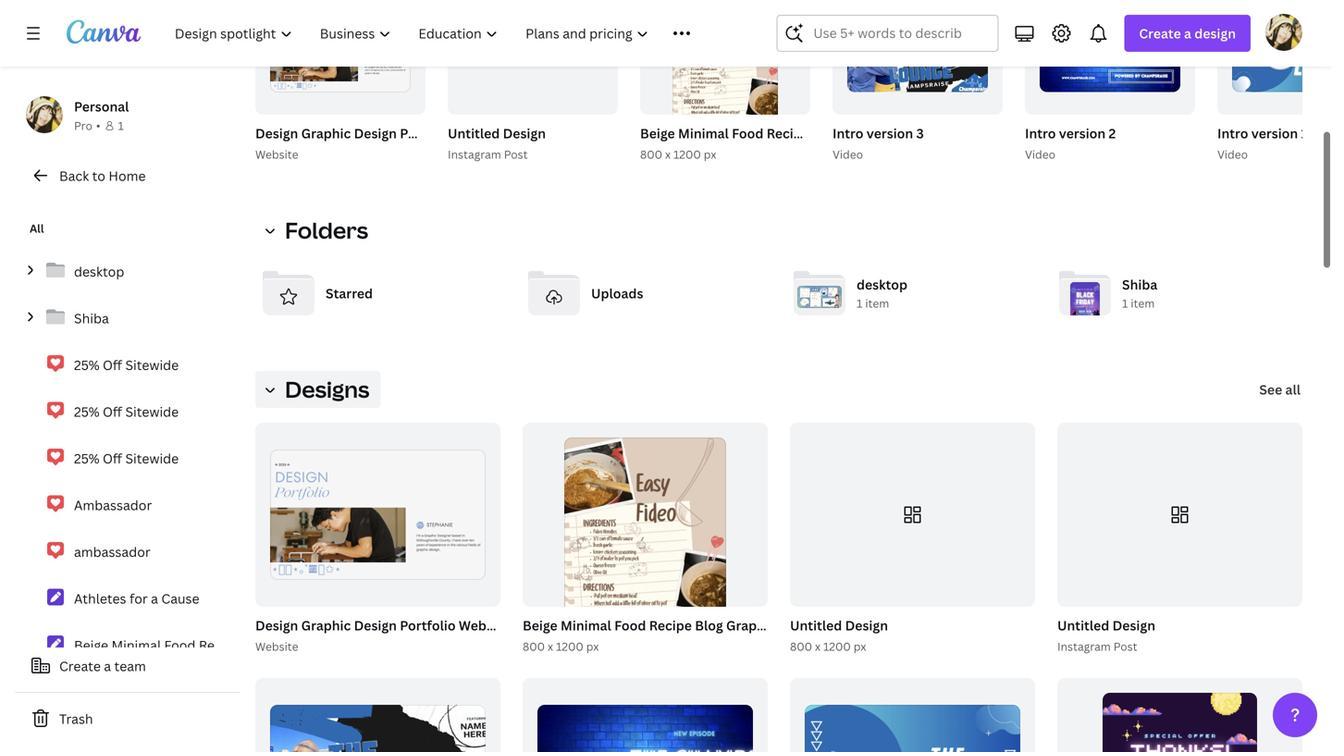 Task type: vqa. For each thing, say whether or not it's contained in the screenshot.
Workplace Tools
no



Task type: locate. For each thing, give the bounding box(es) containing it.
post
[[504, 147, 528, 162], [1114, 639, 1138, 654]]

Search search field
[[814, 16, 962, 51]]

1 vertical spatial beige minimal food recipe blog graphic 800 x 1200 px
[[523, 617, 779, 654]]

1 vertical spatial experimental
[[653, 617, 737, 634]]

ambassador link
[[15, 485, 241, 525]]

desktop 1 item
[[857, 276, 908, 311]]

1 off from the top
[[103, 356, 122, 374]]

0 vertical spatial off
[[103, 356, 122, 374]]

video inside intro version 3 video
[[833, 147, 864, 162]]

1 vertical spatial blue
[[528, 617, 556, 634]]

1 25% off sitewide link from the top
[[15, 345, 241, 385]]

1 vertical spatial style
[[740, 617, 772, 634]]

off for second 25% off sitewide link from the top
[[103, 403, 122, 420]]

2 vertical spatial recipe
[[199, 637, 241, 654]]

neutral
[[602, 124, 650, 142], [602, 617, 650, 634]]

1
[[387, 93, 393, 106], [964, 93, 969, 106], [118, 118, 124, 133], [1302, 124, 1309, 142], [857, 296, 863, 311], [1123, 296, 1129, 311]]

25% off sitewide
[[74, 356, 179, 374], [74, 403, 179, 420], [74, 450, 179, 467]]

1 design graphic design portfolio website in blue  warm neutral experimental style button from the top
[[255, 122, 772, 145]]

1 design graphic design portfolio website in blue  warm neutral experimental style website from the top
[[255, 124, 772, 162]]

minimal inside list
[[111, 637, 161, 654]]

1 horizontal spatial desktop
[[857, 276, 908, 293]]

2 horizontal spatial beige
[[640, 124, 675, 142]]

1 vertical spatial a
[[151, 590, 158, 607]]

see
[[1260, 381, 1283, 398]]

off
[[103, 356, 122, 374], [103, 403, 122, 420], [103, 450, 122, 467]]

a left team
[[104, 658, 111, 675]]

x inside untitled design 800 x 1200 px
[[815, 639, 821, 654]]

25% for second 25% off sitewide link from the top
[[74, 403, 100, 420]]

video down intro version 1 button on the right top
[[1218, 147, 1249, 162]]

shiba inside list
[[74, 309, 109, 327]]

25% off sitewide link
[[15, 345, 241, 385], [15, 392, 241, 431], [15, 439, 241, 478]]

0 vertical spatial untitled design instagram post
[[448, 124, 546, 162]]

2 in from the top
[[513, 617, 525, 634]]

1 horizontal spatial post
[[1114, 639, 1138, 654]]

starred
[[326, 285, 373, 302]]

0 horizontal spatial 2
[[985, 93, 990, 106]]

ambassador
[[74, 496, 152, 514]]

create inside button
[[59, 658, 101, 675]]

desktop
[[74, 263, 124, 280], [857, 276, 908, 293]]

sitewide
[[125, 356, 179, 374], [125, 403, 179, 420], [125, 450, 179, 467]]

list
[[15, 252, 324, 752]]

2 portfolio from the top
[[400, 617, 456, 634]]

1 horizontal spatial a
[[151, 590, 158, 607]]

0 horizontal spatial beige
[[74, 637, 108, 654]]

untitled inside untitled design 800 x 1200 px
[[790, 617, 842, 634]]

2 experimental from the top
[[653, 617, 737, 634]]

3 video from the left
[[1218, 147, 1249, 162]]

intro version 3 button
[[833, 122, 924, 145]]

1 25% off sitewide from the top
[[74, 356, 179, 374]]

3 25% off sitewide from the top
[[74, 450, 179, 467]]

2 warm from the top
[[562, 617, 599, 634]]

experimental
[[653, 124, 737, 142], [653, 617, 737, 634]]

version inside intro version 3 video
[[867, 124, 914, 142]]

1 of from the left
[[395, 93, 405, 106]]

2 horizontal spatial 1200
[[824, 639, 851, 654]]

shiba link
[[15, 298, 241, 338]]

folders
[[285, 215, 368, 245]]

intro inside intro version 2 video
[[1025, 124, 1056, 142]]

create a design
[[1140, 25, 1236, 42]]

1 vertical spatial off
[[103, 403, 122, 420]]

warm
[[562, 124, 599, 142], [562, 617, 599, 634]]

0 horizontal spatial px
[[587, 639, 599, 654]]

1 vertical spatial create
[[59, 658, 101, 675]]

1 of 7
[[387, 93, 413, 106]]

px
[[704, 147, 717, 162], [587, 639, 599, 654], [854, 639, 867, 654]]

0 horizontal spatial intro
[[833, 124, 864, 142]]

intro inside "intro version 1 video"
[[1218, 124, 1249, 142]]

a right for
[[151, 590, 158, 607]]

0 vertical spatial warm
[[562, 124, 599, 142]]

1 video from the left
[[833, 147, 864, 162]]

0 vertical spatial instagram
[[448, 147, 501, 162]]

1 item from the left
[[866, 296, 890, 311]]

1 blue from the top
[[528, 124, 556, 142]]

video down intro version 2 button
[[1025, 147, 1056, 162]]

intro version 1 button
[[1218, 122, 1309, 145]]

2 vertical spatial off
[[103, 450, 122, 467]]

0 horizontal spatial untitled
[[448, 124, 500, 142]]

pro
[[74, 118, 92, 133]]

blue
[[528, 124, 556, 142], [528, 617, 556, 634]]

0 horizontal spatial blog
[[244, 637, 272, 654]]

2 25% from the top
[[74, 403, 100, 420]]

1 vertical spatial portfolio
[[400, 617, 456, 634]]

untitled design instagram post
[[448, 124, 546, 162], [1058, 617, 1156, 654]]

x for top beige minimal food recipe blog graphic button
[[665, 147, 671, 162]]

a inside dropdown button
[[1185, 25, 1192, 42]]

1 25% from the top
[[74, 356, 100, 374]]

None search field
[[777, 15, 999, 52]]

intro inside intro version 3 video
[[833, 124, 864, 142]]

beige
[[640, 124, 675, 142], [523, 617, 558, 634], [74, 637, 108, 654]]

cause
[[161, 590, 200, 607]]

800
[[640, 147, 663, 162], [523, 639, 545, 654], [790, 639, 813, 654]]

0 horizontal spatial x
[[548, 639, 554, 654]]

2 vertical spatial sitewide
[[125, 450, 179, 467]]

2 sitewide from the top
[[125, 403, 179, 420]]

shiba
[[1123, 276, 1158, 293], [74, 309, 109, 327]]

2 horizontal spatial untitled
[[1058, 617, 1110, 634]]

2 horizontal spatial version
[[1252, 124, 1299, 142]]

0 horizontal spatial 800
[[523, 639, 545, 654]]

back to home
[[59, 167, 146, 185]]

a for design
[[1185, 25, 1192, 42]]

website
[[459, 124, 510, 142], [255, 147, 298, 162], [459, 617, 510, 634], [255, 639, 298, 654]]

1 horizontal spatial untitled design instagram post
[[1058, 617, 1156, 654]]

food
[[732, 124, 764, 142], [615, 617, 646, 634], [164, 637, 196, 654]]

portfolio for untitled design
[[400, 124, 456, 142]]

2 horizontal spatial recipe
[[767, 124, 810, 142]]

2 version from the left
[[1059, 124, 1106, 142]]

1 vertical spatial neutral
[[602, 617, 650, 634]]

1 vertical spatial sitewide
[[125, 403, 179, 420]]

1 vertical spatial shiba
[[74, 309, 109, 327]]

0 vertical spatial 2
[[985, 93, 990, 106]]

2 horizontal spatial food
[[732, 124, 764, 142]]

to
[[92, 167, 105, 185]]

800 for beige minimal food recipe blog graphic button to the bottom
[[523, 639, 545, 654]]

version for 2
[[1059, 124, 1106, 142]]

1 vertical spatial 25% off sitewide
[[74, 403, 179, 420]]

2 item from the left
[[1131, 296, 1155, 311]]

experimental for beige
[[653, 124, 737, 142]]

3 intro from the left
[[1218, 124, 1249, 142]]

1 horizontal spatial instagram
[[1058, 639, 1111, 654]]

0 horizontal spatial shiba
[[74, 309, 109, 327]]

untitled for untitled design button to the middle
[[790, 617, 842, 634]]

x for beige minimal food recipe blog graphic button to the bottom
[[548, 639, 554, 654]]

1 in from the top
[[513, 124, 525, 142]]

0 vertical spatial 25% off sitewide
[[74, 356, 179, 374]]

1 horizontal spatial x
[[665, 147, 671, 162]]

athletes for a cause link
[[15, 579, 241, 618]]

desktop link
[[15, 252, 241, 291]]

1 experimental from the top
[[653, 124, 737, 142]]

blog
[[813, 124, 841, 142], [695, 617, 723, 634], [244, 637, 272, 654]]

designs
[[285, 374, 370, 404]]

create
[[1140, 25, 1182, 42], [59, 658, 101, 675]]

a inside button
[[104, 658, 111, 675]]

2 horizontal spatial a
[[1185, 25, 1192, 42]]

1 inside shiba 1 item
[[1123, 296, 1129, 311]]

1 intro from the left
[[833, 124, 864, 142]]

1 horizontal spatial shiba
[[1123, 276, 1158, 293]]

1 horizontal spatial version
[[1059, 124, 1106, 142]]

folders button
[[255, 212, 380, 249]]

1 horizontal spatial 800
[[640, 147, 663, 162]]

0 horizontal spatial a
[[104, 658, 111, 675]]

1 style from the top
[[740, 124, 772, 142]]

team
[[114, 658, 146, 675]]

0 vertical spatial post
[[504, 147, 528, 162]]

intro
[[833, 124, 864, 142], [1025, 124, 1056, 142], [1218, 124, 1249, 142]]

0 vertical spatial create
[[1140, 25, 1182, 42]]

0 horizontal spatial 1200
[[556, 639, 584, 654]]

1 horizontal spatial intro
[[1025, 124, 1056, 142]]

version inside intro version 2 video
[[1059, 124, 1106, 142]]

food for beige minimal food recipe blog graphic button to the bottom
[[615, 617, 646, 634]]

0 vertical spatial shiba
[[1123, 276, 1158, 293]]

all
[[30, 221, 44, 236]]

item for shiba
[[1131, 296, 1155, 311]]

a
[[1185, 25, 1192, 42], [151, 590, 158, 607], [104, 658, 111, 675]]

video inside "intro version 1 video"
[[1218, 147, 1249, 162]]

2 style from the top
[[740, 617, 772, 634]]

item inside desktop 1 item
[[866, 296, 890, 311]]

design graphic design portfolio website in blue  warm neutral experimental style website
[[255, 124, 772, 162], [255, 617, 772, 654]]

1 sitewide from the top
[[125, 356, 179, 374]]

post for the left untitled design button
[[504, 147, 528, 162]]

0 horizontal spatial food
[[164, 637, 196, 654]]

trash link
[[15, 701, 241, 738]]

0 vertical spatial minimal
[[678, 124, 729, 142]]

1 vertical spatial minimal
[[561, 617, 612, 634]]

1 horizontal spatial food
[[615, 617, 646, 634]]

1 horizontal spatial minimal
[[561, 617, 612, 634]]

in
[[513, 124, 525, 142], [513, 617, 525, 634]]

0 vertical spatial a
[[1185, 25, 1192, 42]]

2 vertical spatial 25% off sitewide
[[74, 450, 179, 467]]

intro version 3 video
[[833, 124, 924, 162]]

2 horizontal spatial video
[[1218, 147, 1249, 162]]

2 video from the left
[[1025, 147, 1056, 162]]

design graphic design portfolio website in blue  warm neutral experimental style button
[[255, 122, 772, 145], [255, 614, 772, 637]]

2
[[985, 93, 990, 106], [1109, 124, 1116, 142]]

0 vertical spatial design graphic design portfolio website in blue  warm neutral experimental style button
[[255, 122, 772, 145]]

0 horizontal spatial instagram
[[448, 147, 501, 162]]

800 for top beige minimal food recipe blog graphic button
[[640, 147, 663, 162]]

graphic
[[301, 124, 351, 142], [844, 124, 894, 142], [301, 617, 351, 634], [727, 617, 776, 634], [275, 637, 324, 654]]

2 inside intro version 2 video
[[1109, 124, 1116, 142]]

athletes for a cause
[[74, 590, 200, 607]]

0 horizontal spatial create
[[59, 658, 101, 675]]

version
[[867, 124, 914, 142], [1059, 124, 1106, 142], [1252, 124, 1299, 142]]

design
[[255, 124, 298, 142], [354, 124, 397, 142], [503, 124, 546, 142], [255, 617, 298, 634], [354, 617, 397, 634], [846, 617, 888, 634], [1113, 617, 1156, 634]]

25%
[[74, 356, 100, 374], [74, 403, 100, 420], [74, 450, 100, 467]]

top level navigation element
[[163, 15, 732, 52], [163, 15, 732, 52]]

portfolio for beige minimal food recipe blog graphic
[[400, 617, 456, 634]]

video inside intro version 2 video
[[1025, 147, 1056, 162]]

untitled design instagram post for right untitled design button
[[1058, 617, 1156, 654]]

0 horizontal spatial desktop
[[74, 263, 124, 280]]

3 25% from the top
[[74, 450, 100, 467]]

0 horizontal spatial version
[[867, 124, 914, 142]]

design graphic design portfolio website in blue  warm neutral experimental style button for beige
[[255, 614, 772, 637]]

untitled design button
[[448, 122, 546, 145], [790, 614, 888, 637], [1058, 614, 1156, 637]]

recipe
[[767, 124, 810, 142], [649, 617, 692, 634], [199, 637, 241, 654]]

0 vertical spatial blue
[[528, 124, 556, 142]]

uploads link
[[521, 260, 772, 327]]

1 vertical spatial design graphic design portfolio website in blue  warm neutral experimental style website
[[255, 617, 772, 654]]

2 vertical spatial food
[[164, 637, 196, 654]]

25% off sitewide for first 25% off sitewide link
[[74, 356, 179, 374]]

2 neutral from the top
[[602, 617, 650, 634]]

beige minimal food recipe blog graphic button
[[640, 122, 897, 145], [523, 614, 779, 637]]

1200
[[674, 147, 701, 162], [556, 639, 584, 654], [824, 639, 851, 654]]

1 horizontal spatial blog
[[695, 617, 723, 634]]

video for intro version 1
[[1218, 147, 1249, 162]]

video down intro version 3 button
[[833, 147, 864, 162]]

2 vertical spatial 25%
[[74, 450, 100, 467]]

blue for minimal
[[528, 617, 556, 634]]

a left design
[[1185, 25, 1192, 42]]

2 vertical spatial minimal
[[111, 637, 161, 654]]

1 horizontal spatial px
[[704, 147, 717, 162]]

25% off sitewide for 3rd 25% off sitewide link
[[74, 450, 179, 467]]

desktop for desktop
[[74, 263, 124, 280]]

2 vertical spatial beige
[[74, 637, 108, 654]]

2 of from the left
[[972, 93, 982, 106]]

0 horizontal spatial untitled design button
[[448, 122, 546, 145]]

version for 3
[[867, 124, 914, 142]]

version inside "intro version 1 video"
[[1252, 124, 1299, 142]]

1 neutral from the top
[[602, 124, 650, 142]]

1 horizontal spatial 2
[[1109, 124, 1116, 142]]

1 vertical spatial post
[[1114, 639, 1138, 654]]

3 off from the top
[[103, 450, 122, 467]]

2 design graphic design portfolio website in blue  warm neutral experimental style button from the top
[[255, 614, 772, 637]]

intro version 2 button
[[1025, 122, 1116, 145]]

1 warm from the top
[[562, 124, 599, 142]]

1 version from the left
[[867, 124, 914, 142]]

style for food
[[740, 124, 772, 142]]

1 of 2
[[964, 93, 990, 106]]

0 vertical spatial neutral
[[602, 124, 650, 142]]

instagram
[[448, 147, 501, 162], [1058, 639, 1111, 654]]

0 horizontal spatial minimal
[[111, 637, 161, 654]]

stephanie aranda image
[[1266, 14, 1303, 51]]

of
[[395, 93, 405, 106], [972, 93, 982, 106]]

1 vertical spatial food
[[615, 617, 646, 634]]

2 off from the top
[[103, 403, 122, 420]]

7
[[408, 93, 413, 106]]

1 horizontal spatial video
[[1025, 147, 1056, 162]]

1 vertical spatial recipe
[[649, 617, 692, 634]]

video
[[833, 147, 864, 162], [1025, 147, 1056, 162], [1218, 147, 1249, 162]]

2 vertical spatial a
[[104, 658, 111, 675]]

item for desktop
[[866, 296, 890, 311]]

1 vertical spatial 25%
[[74, 403, 100, 420]]

beige minimal food recipe blog graphic 800 x 1200 px for beige minimal food recipe blog graphic button to the bottom
[[523, 617, 779, 654]]

0 vertical spatial experimental
[[653, 124, 737, 142]]

item inside shiba 1 item
[[1131, 296, 1155, 311]]

beige minimal food recipe blog graphic 800 x 1200 px
[[640, 124, 897, 162], [523, 617, 779, 654]]

x
[[665, 147, 671, 162], [548, 639, 554, 654], [815, 639, 821, 654]]

create inside dropdown button
[[1140, 25, 1182, 42]]

shiba 1 item
[[1123, 276, 1158, 311]]

0 vertical spatial beige minimal food recipe blog graphic 800 x 1200 px
[[640, 124, 897, 162]]

design graphic design portfolio website in blue  warm neutral experimental style button for untitled
[[255, 122, 772, 145]]

2 intro from the left
[[1025, 124, 1056, 142]]

create left team
[[59, 658, 101, 675]]

intro version 2 video
[[1025, 124, 1116, 162]]

a for team
[[104, 658, 111, 675]]

2 horizontal spatial px
[[854, 639, 867, 654]]

style for 800
[[740, 617, 772, 634]]

see all
[[1260, 381, 1301, 398]]

1 vertical spatial beige
[[523, 617, 558, 634]]

off for first 25% off sitewide link
[[103, 356, 122, 374]]

create left design
[[1140, 25, 1182, 42]]

1 portfolio from the top
[[400, 124, 456, 142]]

3 version from the left
[[1252, 124, 1299, 142]]

0 vertical spatial 25%
[[74, 356, 100, 374]]

1 horizontal spatial of
[[972, 93, 982, 106]]

1 vertical spatial design graphic design portfolio website in blue  warm neutral experimental style button
[[255, 614, 772, 637]]

2 design graphic design portfolio website in blue  warm neutral experimental style website from the top
[[255, 617, 772, 654]]

untitled
[[448, 124, 500, 142], [790, 617, 842, 634], [1058, 617, 1110, 634]]

2 25% off sitewide from the top
[[74, 403, 179, 420]]

shiba for shiba 1 item
[[1123, 276, 1158, 293]]

instagram for right untitled design button
[[1058, 639, 1111, 654]]

0 vertical spatial sitewide
[[125, 356, 179, 374]]

style
[[740, 124, 772, 142], [740, 617, 772, 634]]

item
[[866, 296, 890, 311], [1131, 296, 1155, 311]]

3 sitewide from the top
[[125, 450, 179, 467]]

0 horizontal spatial recipe
[[199, 637, 241, 654]]

minimal
[[678, 124, 729, 142], [561, 617, 612, 634], [111, 637, 161, 654]]

portfolio
[[400, 124, 456, 142], [400, 617, 456, 634]]

0 vertical spatial in
[[513, 124, 525, 142]]

1 horizontal spatial untitled
[[790, 617, 842, 634]]

design graphic design portfolio website in blue  warm neutral experimental style website for beige
[[255, 617, 772, 654]]

untitled design instagram post for the left untitled design button
[[448, 124, 546, 162]]

2 blue from the top
[[528, 617, 556, 634]]



Task type: describe. For each thing, give the bounding box(es) containing it.
1200 inside untitled design 800 x 1200 px
[[824, 639, 851, 654]]

desktop for desktop 1 item
[[857, 276, 908, 293]]

shiba for shiba
[[74, 309, 109, 327]]

2 horizontal spatial blog
[[813, 124, 841, 142]]

recipe inside the "beige minimal food recipe blog graphic" link
[[199, 637, 241, 654]]

see all button
[[1258, 371, 1303, 408]]

create a team button
[[15, 648, 241, 685]]

1 inside "intro version 1 video"
[[1302, 124, 1309, 142]]

food inside the "beige minimal food recipe blog graphic" link
[[164, 637, 196, 654]]

px for top beige minimal food recipe blog graphic button
[[704, 147, 717, 162]]

2 for of
[[985, 93, 990, 106]]

athletes
[[74, 590, 126, 607]]

design inside untitled design 800 x 1200 px
[[846, 617, 888, 634]]

personal
[[74, 98, 129, 115]]

beige minimal food recipe blog graphic 800 x 1200 px for top beige minimal food recipe blog graphic button
[[640, 124, 897, 162]]

home
[[109, 167, 146, 185]]

1 inside desktop 1 item
[[857, 296, 863, 311]]

beige for beige minimal food recipe blog graphic button to the bottom
[[523, 617, 558, 634]]

intro for intro version 2
[[1025, 124, 1056, 142]]

ambassador link
[[15, 532, 241, 571]]

of for 7
[[395, 93, 405, 106]]

1 vertical spatial blog
[[695, 617, 723, 634]]

beige minimal food recipe blog graphic link
[[15, 626, 324, 665]]

in for beige
[[513, 617, 525, 634]]

recipe for beige minimal food recipe blog graphic button to the bottom
[[649, 617, 692, 634]]

list containing desktop
[[15, 252, 324, 752]]

create a design button
[[1125, 15, 1251, 52]]

trash
[[59, 710, 93, 728]]

ambassador
[[74, 543, 151, 561]]

back to home link
[[15, 157, 241, 194]]

video for intro version 3
[[833, 147, 864, 162]]

sitewide for 3rd 25% off sitewide link
[[125, 450, 179, 467]]

uploads
[[591, 285, 644, 302]]

sitewide for second 25% off sitewide link from the top
[[125, 403, 179, 420]]

back
[[59, 167, 89, 185]]

2 for version
[[1109, 124, 1116, 142]]

2 vertical spatial blog
[[244, 637, 272, 654]]

2 horizontal spatial untitled design button
[[1058, 614, 1156, 637]]

beige minimal food recipe blog graphic
[[74, 637, 324, 654]]

minimal for beige minimal food recipe blog graphic button to the bottom
[[561, 617, 612, 634]]

1 vertical spatial beige minimal food recipe blog graphic button
[[523, 614, 779, 637]]

800 inside untitled design 800 x 1200 px
[[790, 639, 813, 654]]

a inside list
[[151, 590, 158, 607]]

starred link
[[255, 260, 506, 327]]

blue for design
[[528, 124, 556, 142]]

food for top beige minimal food recipe blog graphic button
[[732, 124, 764, 142]]

for
[[130, 590, 148, 607]]

intro for intro version 3
[[833, 124, 864, 142]]

1 horizontal spatial untitled design button
[[790, 614, 888, 637]]

experimental for untitled
[[653, 617, 737, 634]]

25% for 3rd 25% off sitewide link
[[74, 450, 100, 467]]

instagram for the left untitled design button
[[448, 147, 501, 162]]

px inside untitled design 800 x 1200 px
[[854, 639, 867, 654]]

neutral for minimal
[[602, 617, 650, 634]]

1 horizontal spatial 1200
[[674, 147, 701, 162]]

•
[[96, 118, 100, 133]]

version for 1
[[1252, 124, 1299, 142]]

2 25% off sitewide link from the top
[[15, 392, 241, 431]]

3
[[917, 124, 924, 142]]

of for 2
[[972, 93, 982, 106]]

create for create a team
[[59, 658, 101, 675]]

create a team
[[59, 658, 146, 675]]

warm for minimal
[[562, 617, 599, 634]]

off for 3rd 25% off sitewide link
[[103, 450, 122, 467]]

design graphic design portfolio website in blue  warm neutral experimental style website for untitled
[[255, 124, 772, 162]]

neutral for design
[[602, 124, 650, 142]]

designs button
[[255, 371, 381, 408]]

minimal for top beige minimal food recipe blog graphic button
[[678, 124, 729, 142]]

design
[[1195, 25, 1236, 42]]

3 25% off sitewide link from the top
[[15, 439, 241, 478]]

untitled design 800 x 1200 px
[[790, 617, 888, 654]]

create for create a design
[[1140, 25, 1182, 42]]

pro •
[[74, 118, 100, 133]]

px for beige minimal food recipe blog graphic button to the bottom
[[587, 639, 599, 654]]

post for right untitled design button
[[1114, 639, 1138, 654]]

sitewide for first 25% off sitewide link
[[125, 356, 179, 374]]

untitled for right untitled design button
[[1058, 617, 1110, 634]]

all
[[1286, 381, 1301, 398]]

recipe for top beige minimal food recipe blog graphic button
[[767, 124, 810, 142]]

video for intro version 2
[[1025, 147, 1056, 162]]

0 vertical spatial beige minimal food recipe blog graphic button
[[640, 122, 897, 145]]

intro version 1 video
[[1218, 124, 1309, 162]]

25% for first 25% off sitewide link
[[74, 356, 100, 374]]

warm for design
[[562, 124, 599, 142]]

in for untitled
[[513, 124, 525, 142]]

25% off sitewide for second 25% off sitewide link from the top
[[74, 403, 179, 420]]

untitled for the left untitled design button
[[448, 124, 500, 142]]

beige for top beige minimal food recipe blog graphic button
[[640, 124, 675, 142]]

beige inside list
[[74, 637, 108, 654]]

intro for intro version 1
[[1218, 124, 1249, 142]]



